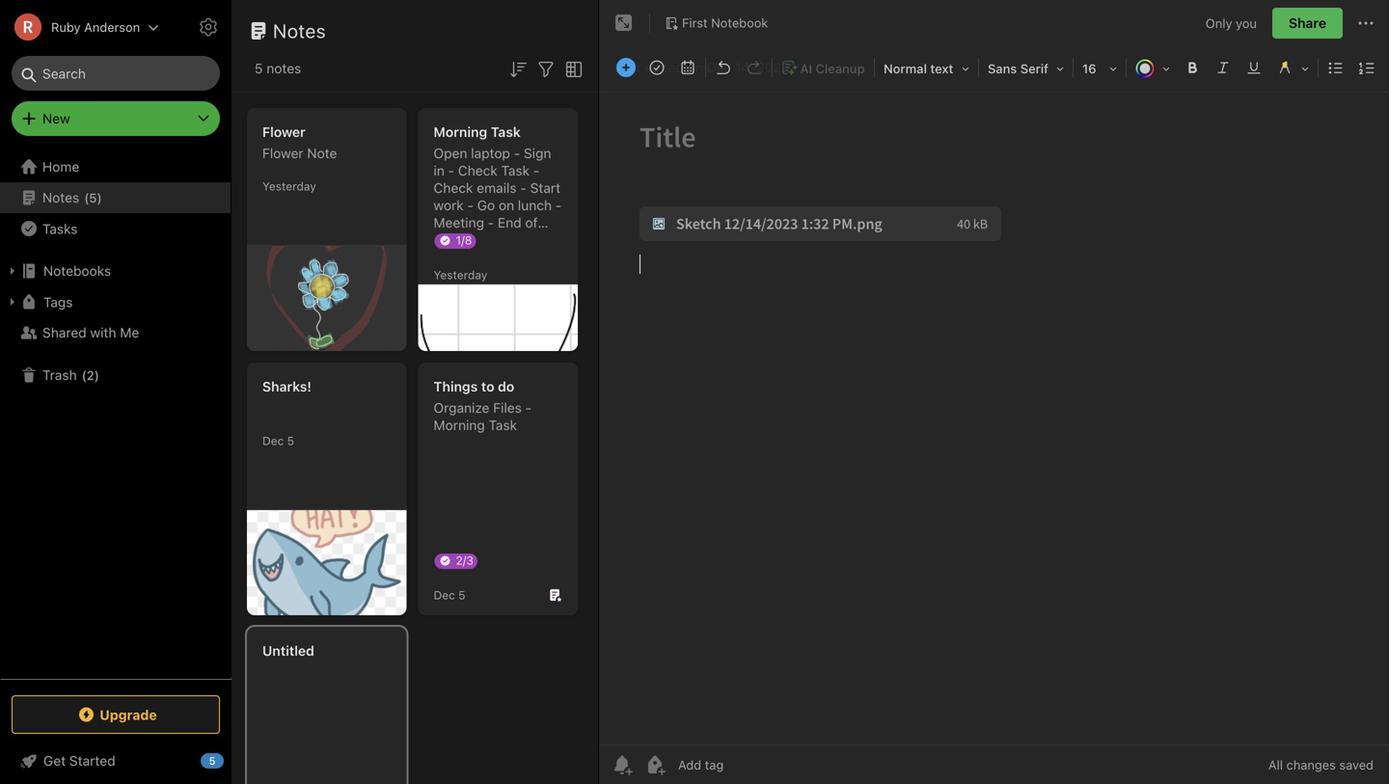 Task type: vqa. For each thing, say whether or not it's contained in the screenshot.
a
no



Task type: locate. For each thing, give the bounding box(es) containing it.
notebook
[[711, 16, 769, 30]]

me
[[120, 325, 139, 341]]

notes down home
[[42, 190, 79, 206]]

expand tags image
[[5, 294, 20, 310]]

1 horizontal spatial notes
[[273, 19, 326, 42]]

0 vertical spatial dec 5
[[263, 434, 294, 448]]

0 horizontal spatial yesterday
[[263, 180, 316, 193]]

serif
[[1021, 61, 1049, 76]]

note window element
[[599, 0, 1390, 785]]

Insert field
[[612, 54, 641, 81]]

1 vertical spatial yesterday
[[434, 268, 488, 282]]

) down home link
[[97, 190, 102, 205]]

0 vertical spatial yesterday
[[263, 180, 316, 193]]

notes ( 5 )
[[42, 190, 102, 206]]

Help and Learning task checklist field
[[0, 746, 232, 777]]

0 vertical spatial check
[[458, 163, 498, 179]]

1 morning from the top
[[434, 124, 488, 140]]

morning up open on the left top of page
[[434, 124, 488, 140]]

flower
[[263, 124, 306, 140], [263, 145, 304, 161]]

tasks
[[42, 221, 78, 237]]

dec 5 down 2/3
[[434, 589, 466, 602]]

None search field
[[25, 56, 207, 91]]

5 inside help and learning task checklist field
[[209, 755, 216, 768]]

Add tag field
[[677, 757, 821, 774]]

0 vertical spatial notes
[[273, 19, 326, 42]]

0 horizontal spatial dec
[[263, 434, 284, 448]]

to
[[481, 379, 495, 395]]

thumbnail image
[[247, 246, 407, 351], [418, 285, 578, 351], [247, 511, 407, 616]]

5 notes
[[255, 60, 301, 76]]

morning
[[434, 124, 488, 140], [434, 417, 485, 433]]

click to collapse image
[[224, 749, 239, 772]]

5
[[255, 60, 263, 76], [89, 190, 97, 205], [287, 434, 294, 448], [459, 589, 466, 602], [209, 755, 216, 768]]

1/8
[[456, 234, 472, 247]]

home
[[42, 159, 79, 175]]

bulleted list image
[[1323, 54, 1350, 81]]

( for notes
[[84, 190, 89, 205]]

) right trash
[[94, 368, 99, 382]]

0 vertical spatial morning
[[434, 124, 488, 140]]

share button
[[1273, 8, 1344, 39]]

5 down home link
[[89, 190, 97, 205]]

changes
[[1287, 758, 1337, 773]]

0 vertical spatial (
[[84, 190, 89, 205]]

sans
[[988, 61, 1018, 76]]

sign
[[524, 145, 552, 161]]

( inside trash ( 2 )
[[82, 368, 87, 382]]

lunch
[[518, 197, 552, 213]]

0 vertical spatial flower
[[263, 124, 306, 140]]

flower down notes
[[263, 124, 306, 140]]

ruby
[[51, 20, 81, 34]]

2 morning from the top
[[434, 417, 485, 433]]

check down laptop
[[458, 163, 498, 179]]

0 vertical spatial )
[[97, 190, 102, 205]]

calendar event image
[[675, 54, 702, 81]]

5 inside 'notes ( 5 )'
[[89, 190, 97, 205]]

yesterday
[[263, 180, 316, 193], [434, 268, 488, 282]]

untitled button
[[247, 627, 407, 785]]

you
[[1236, 16, 1258, 30]]

first
[[682, 16, 708, 30]]

- left sign
[[514, 145, 520, 161]]

1 vertical spatial morning
[[434, 417, 485, 433]]

task up emails on the left
[[501, 163, 530, 179]]

underline image
[[1241, 54, 1268, 81]]

1 vertical spatial flower
[[263, 145, 304, 161]]

- right files
[[526, 400, 532, 416]]

) inside trash ( 2 )
[[94, 368, 99, 382]]

add tag image
[[644, 754, 667, 777]]

sharks!
[[263, 379, 312, 395]]

task up laptop
[[491, 124, 521, 140]]

)
[[97, 190, 102, 205], [94, 368, 99, 382]]

morning down organize
[[434, 417, 485, 433]]

notebooks link
[[0, 256, 231, 287]]

tags
[[43, 294, 73, 310]]

notes
[[273, 19, 326, 42], [42, 190, 79, 206]]

tree containing home
[[0, 152, 232, 679]]

check up the work
[[434, 180, 473, 196]]

notes
[[267, 60, 301, 76]]

morning inside morning task open laptop - sign in - check task - check emails - start work - go on lunch - meeting - end of day
[[434, 124, 488, 140]]

expand notebooks image
[[5, 263, 20, 279]]

only
[[1206, 16, 1233, 30]]

on
[[499, 197, 514, 213]]

files
[[493, 400, 522, 416]]

1 vertical spatial dec
[[434, 589, 455, 602]]

add filters image
[[535, 58, 558, 81]]

Note Editor text field
[[599, 93, 1390, 745]]

- up lunch
[[521, 180, 527, 196]]

( inside 'notes ( 5 )'
[[84, 190, 89, 205]]

- down start
[[556, 197, 562, 213]]

2
[[87, 368, 94, 382]]

5 left click to collapse image
[[209, 755, 216, 768]]

undo image
[[710, 54, 737, 81]]

dec 5
[[263, 434, 294, 448], [434, 589, 466, 602]]

do
[[498, 379, 515, 395]]

text
[[931, 61, 954, 76]]

notebooks
[[43, 263, 111, 279]]

Font family field
[[982, 54, 1071, 82]]

laptop
[[471, 145, 510, 161]]

- inside things to do organize files - morning task
[[526, 400, 532, 416]]

trash
[[42, 367, 77, 383]]

( down home link
[[84, 190, 89, 205]]

1 vertical spatial notes
[[42, 190, 79, 206]]

yesterday down 1/8
[[434, 268, 488, 282]]

notes up notes
[[273, 19, 326, 42]]

all
[[1269, 758, 1284, 773]]

settings image
[[197, 15, 220, 39]]

2 vertical spatial task
[[489, 417, 517, 433]]

Account field
[[0, 8, 159, 46]]

-
[[514, 145, 520, 161], [448, 163, 455, 179], [534, 163, 540, 179], [521, 180, 527, 196], [468, 197, 474, 213], [556, 197, 562, 213], [488, 215, 494, 231], [526, 400, 532, 416]]

1 horizontal spatial dec
[[434, 589, 455, 602]]

1 horizontal spatial dec 5
[[434, 589, 466, 602]]

1 horizontal spatial yesterday
[[434, 268, 488, 282]]

check
[[458, 163, 498, 179], [434, 180, 473, 196]]

More actions field
[[1355, 8, 1378, 39]]

yesterday down the flower flower note
[[263, 180, 316, 193]]

1 vertical spatial )
[[94, 368, 99, 382]]

1 flower from the top
[[263, 124, 306, 140]]

day
[[434, 232, 456, 248]]

flower flower note
[[263, 124, 337, 161]]

first notebook button
[[658, 10, 775, 37]]

- right "in"
[[448, 163, 455, 179]]

dec 5 down sharks!
[[263, 434, 294, 448]]

) inside 'notes ( 5 )'
[[97, 190, 102, 205]]

task down files
[[489, 417, 517, 433]]

dec
[[263, 434, 284, 448], [434, 589, 455, 602]]

( right trash
[[82, 368, 87, 382]]

shared with me
[[42, 325, 139, 341]]

tree
[[0, 152, 232, 679]]

0 horizontal spatial notes
[[42, 190, 79, 206]]

16
[[1083, 61, 1097, 76]]

flower left note
[[263, 145, 304, 161]]

task
[[491, 124, 521, 140], [501, 163, 530, 179], [489, 417, 517, 433]]

1 vertical spatial (
[[82, 368, 87, 382]]

work
[[434, 197, 464, 213]]

(
[[84, 190, 89, 205], [82, 368, 87, 382]]

saved
[[1340, 758, 1374, 773]]

things to do organize files - morning task
[[434, 379, 532, 433]]

all changes saved
[[1269, 758, 1374, 773]]

started
[[69, 753, 115, 769]]



Task type: describe. For each thing, give the bounding box(es) containing it.
get
[[43, 753, 66, 769]]

2/3
[[456, 554, 474, 568]]

shared
[[42, 325, 87, 341]]

share
[[1289, 15, 1327, 31]]

shared with me link
[[0, 318, 231, 348]]

normal text
[[884, 61, 954, 76]]

go
[[477, 197, 495, 213]]

task image
[[644, 54, 671, 81]]

untitled
[[263, 643, 314, 659]]

organize
[[434, 400, 490, 416]]

5 down 2/3
[[459, 589, 466, 602]]

get started
[[43, 753, 115, 769]]

morning inside things to do organize files - morning task
[[434, 417, 485, 433]]

Highlight field
[[1270, 54, 1317, 82]]

upgrade
[[100, 707, 157, 723]]

new
[[42, 111, 70, 126]]

first notebook
[[682, 16, 769, 30]]

meeting
[[434, 215, 484, 231]]

normal
[[884, 61, 927, 76]]

notes for notes
[[273, 19, 326, 42]]

View options field
[[558, 56, 586, 81]]

bold image
[[1179, 54, 1206, 81]]

Font color field
[[1129, 54, 1178, 82]]

5 down sharks!
[[287, 434, 294, 448]]

task inside things to do organize files - morning task
[[489, 417, 517, 433]]

more actions image
[[1355, 12, 1378, 35]]

home link
[[0, 152, 232, 182]]

Font size field
[[1076, 54, 1124, 82]]

morning task open laptop - sign in - check task - check emails - start work - go on lunch - meeting - end of day
[[434, 124, 562, 248]]

Heading level field
[[877, 54, 977, 82]]

Search text field
[[25, 56, 207, 91]]

Sort options field
[[507, 56, 530, 81]]

trash ( 2 )
[[42, 367, 99, 383]]

add a reminder image
[[611, 754, 634, 777]]

- down sign
[[534, 163, 540, 179]]

1 vertical spatial task
[[501, 163, 530, 179]]

1 vertical spatial check
[[434, 180, 473, 196]]

start
[[530, 180, 561, 196]]

2 flower from the top
[[263, 145, 304, 161]]

only you
[[1206, 16, 1258, 30]]

5 left notes
[[255, 60, 263, 76]]

in
[[434, 163, 445, 179]]

upgrade button
[[12, 696, 220, 735]]

numbered list image
[[1354, 54, 1381, 81]]

anderson
[[84, 20, 140, 34]]

- left go
[[468, 197, 474, 213]]

emails
[[477, 180, 517, 196]]

- down go
[[488, 215, 494, 231]]

0 horizontal spatial dec 5
[[263, 434, 294, 448]]

italic image
[[1210, 54, 1237, 81]]

( for trash
[[82, 368, 87, 382]]

open
[[434, 145, 468, 161]]

things
[[434, 379, 478, 395]]

) for notes
[[97, 190, 102, 205]]

tags button
[[0, 287, 231, 318]]

of
[[525, 215, 538, 231]]

) for trash
[[94, 368, 99, 382]]

end
[[498, 215, 522, 231]]

1 vertical spatial dec 5
[[434, 589, 466, 602]]

0 vertical spatial task
[[491, 124, 521, 140]]

with
[[90, 325, 116, 341]]

notes for notes ( 5 )
[[42, 190, 79, 206]]

note
[[307, 145, 337, 161]]

new button
[[12, 101, 220, 136]]

thumbnail image for things to do organize files - morning task
[[247, 511, 407, 616]]

tasks button
[[0, 213, 231, 244]]

Add filters field
[[535, 56, 558, 81]]

sans serif
[[988, 61, 1049, 76]]

More field
[[1383, 54, 1390, 81]]

ruby anderson
[[51, 20, 140, 34]]

expand note image
[[613, 12, 636, 35]]

thumbnail image for morning task open laptop - sign in - check task - check emails - start work - go on lunch - meeting - end of day
[[247, 246, 407, 351]]

0 vertical spatial dec
[[263, 434, 284, 448]]



